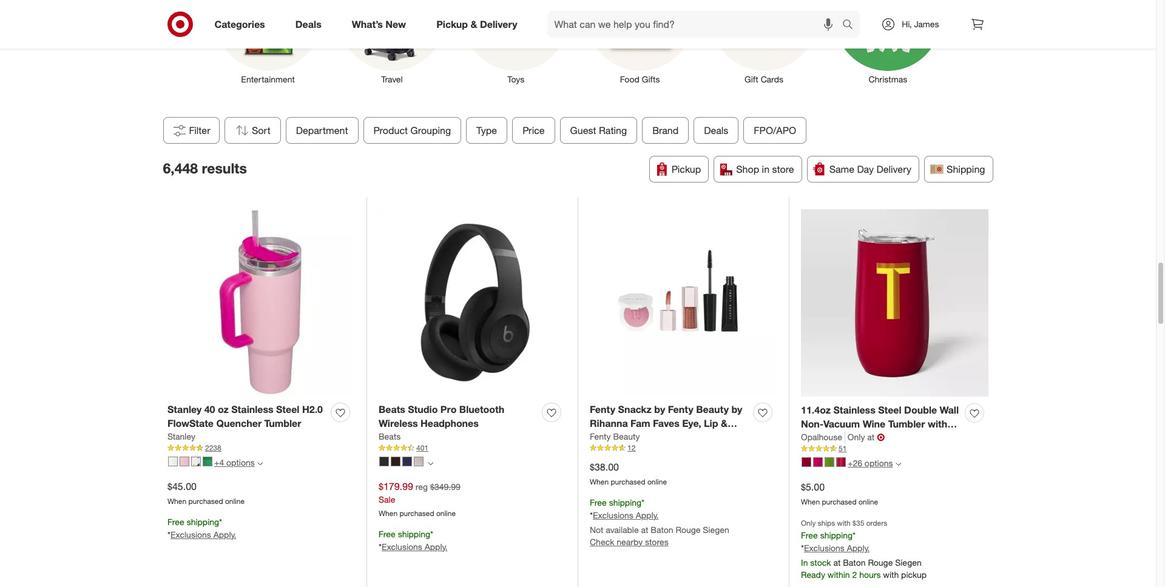 Task type: describe. For each thing, give the bounding box(es) containing it.
tumbler for stainless
[[264, 418, 301, 430]]

abstract geos image
[[191, 457, 201, 467]]

free inside the only ships with $35 orders free shipping * * exclusions apply. in stock at  baton rouge siegen ready within 2 hours with pickup
[[801, 531, 818, 541]]

gift
[[745, 74, 759, 84]]

$179.99
[[379, 481, 413, 493]]

exclusions for beats studio pro bluetooth wireless headphones
[[382, 542, 423, 552]]

entertainment link
[[206, 0, 330, 86]]

what's new
[[352, 18, 406, 30]]

pickup for pickup
[[672, 164, 701, 176]]

opalhouse link
[[801, 432, 846, 444]]

apply. for stanley 40 oz stainless steel h2.0 flowstate quencher tumbler
[[214, 530, 236, 540]]

quencher
[[216, 418, 262, 430]]

guest rating
[[570, 125, 627, 137]]

sort
[[252, 125, 270, 137]]

exclusions for stanley 40 oz stainless steel h2.0 flowstate quencher tumbler
[[171, 530, 211, 540]]

+26 options
[[848, 459, 894, 469]]

only ships with $35 orders free shipping * * exclusions apply. in stock at  baton rouge siegen ready within 2 hours with pickup
[[801, 519, 927, 580]]

fpo/apo
[[754, 125, 797, 137]]

$38.00
[[590, 462, 619, 474]]

$5.00 when purchased online
[[801, 482, 879, 507]]

$45.00
[[168, 481, 197, 493]]

steel inside 11.4oz stainless steel double wall non-vacuum wine tumbler with slide lid
[[879, 405, 902, 417]]

beats studio pro bluetooth wireless headphones
[[379, 404, 505, 430]]

when for $5.00
[[801, 498, 820, 507]]

exclusions apply. button down $179.99 reg $349.99 sale when purchased online
[[382, 541, 448, 554]]

stanley link
[[168, 431, 196, 443]]

christmas link
[[826, 0, 951, 86]]

black image
[[379, 457, 389, 467]]

store
[[773, 164, 795, 176]]

shipping for fenty snackz by fenty beauty by rihanna fam faves eye, lip & highlighter set - 3.542oz/3pc - ulta beauty
[[609, 498, 642, 508]]

filter button
[[163, 117, 220, 144]]

at inside opalhouse only at ¬
[[868, 432, 875, 443]]

delivery for same day delivery
[[877, 164, 912, 176]]

food gifts link
[[578, 0, 702, 86]]

¬
[[878, 432, 885, 444]]

fenty for fenty snackz by fenty beauty by rihanna fam faves eye, lip & highlighter set - 3.542oz/3pc - ulta beauty
[[590, 404, 616, 416]]

What can we help you find? suggestions appear below search field
[[547, 11, 846, 38]]

deep brown image
[[391, 457, 401, 467]]

pickup & delivery link
[[426, 11, 533, 38]]

apply. inside the only ships with $35 orders free shipping * * exclusions apply. in stock at  baton rouge siegen ready within 2 hours with pickup
[[847, 543, 870, 554]]

$38.00 when purchased online
[[590, 462, 667, 487]]

toys
[[508, 74, 525, 84]]

stanley 40 oz stainless steel h2.0 flowstate quencher tumbler link
[[168, 403, 326, 431]]

all colors + 26 more colors element
[[896, 460, 901, 468]]

11.4oz stainless steel double wall non-vacuum wine tumbler with slide lid link
[[801, 404, 961, 445]]

guest
[[570, 125, 596, 137]]

vacuum
[[824, 418, 861, 431]]

search button
[[837, 11, 867, 40]]

reg
[[416, 482, 428, 493]]

* up "in"
[[801, 543, 804, 554]]

6,448 results
[[163, 160, 247, 177]]

department
[[296, 125, 348, 137]]

type
[[476, 125, 497, 137]]

+26
[[848, 459, 863, 469]]

"c" jade image
[[825, 458, 835, 467]]

+26 options button
[[797, 454, 907, 474]]

exclusions apply. button up stock
[[804, 543, 870, 555]]

beats studio pro bluetooth wireless headphones link
[[379, 403, 537, 431]]

check
[[590, 537, 615, 548]]

deals button
[[694, 117, 739, 144]]

online inside $179.99 reg $349.99 sale when purchased online
[[437, 509, 456, 519]]

1 vertical spatial beauty
[[614, 432, 640, 442]]

pickup
[[902, 570, 927, 580]]

exclusions apply. button up available
[[593, 510, 659, 522]]

stainless inside 11.4oz stainless steel double wall non-vacuum wine tumbler with slide lid
[[834, 405, 876, 417]]

apply. for beats studio pro bluetooth wireless headphones
[[425, 542, 448, 552]]

product
[[374, 125, 408, 137]]

rouge inside the only ships with $35 orders free shipping * * exclusions apply. in stock at  baton rouge siegen ready within 2 hours with pickup
[[869, 558, 893, 568]]

2238 link
[[168, 443, 355, 454]]

flamingo image
[[180, 457, 189, 467]]

travel
[[382, 74, 403, 84]]

within
[[828, 570, 850, 580]]

stanley for stanley
[[168, 432, 196, 442]]

online for $5.00
[[859, 498, 879, 507]]

$35
[[853, 519, 865, 528]]

+4 options
[[214, 458, 255, 468]]

bluetooth
[[460, 404, 505, 416]]

fenty beauty
[[590, 432, 640, 442]]

all colors + 4 more colors image
[[257, 461, 263, 467]]

11.4oz stainless steel double wall non-vacuum wine tumbler with slide lid
[[801, 405, 959, 445]]

all colors + 26 more colors image
[[896, 462, 901, 467]]

online for $38.00
[[648, 478, 667, 487]]

cards
[[761, 74, 784, 84]]

fenty snackz by fenty beauty by rihanna fam faves eye, lip & highlighter set - 3.542oz/3pc - ulta beauty link
[[590, 403, 749, 458]]

all colors image
[[428, 461, 434, 467]]

studio
[[408, 404, 438, 416]]

filter
[[189, 125, 210, 137]]

ready
[[801, 570, 826, 580]]

fenty beauty link
[[590, 431, 640, 443]]

entertainment
[[241, 74, 295, 84]]

2 vertical spatial with
[[884, 570, 899, 580]]

purchased for $5.00
[[822, 498, 857, 507]]

categories
[[215, 18, 265, 30]]

2 by from the left
[[732, 404, 743, 416]]

free shipping * * exclusions apply. for stanley 40 oz stainless steel h2.0 flowstate quencher tumbler
[[168, 517, 236, 540]]

what's
[[352, 18, 383, 30]]

"d" red image
[[837, 458, 846, 467]]

401 link
[[379, 443, 566, 454]]

2
[[853, 570, 858, 580]]

sort button
[[224, 117, 281, 144]]

51
[[839, 445, 847, 454]]

same day delivery button
[[807, 156, 920, 183]]

stock
[[811, 558, 832, 568]]

navy image
[[403, 457, 412, 467]]

shop
[[737, 164, 760, 176]]

steel inside stanley 40 oz stainless steel h2.0 flowstate quencher tumbler
[[276, 404, 300, 416]]

sale
[[379, 495, 396, 505]]

exclusions for fenty snackz by fenty beauty by rihanna fam faves eye, lip & highlighter set - 3.542oz/3pc - ulta beauty
[[593, 510, 634, 521]]

options for quencher
[[227, 458, 255, 468]]

purchased inside $179.99 reg $349.99 sale when purchased online
[[400, 509, 434, 519]]

shipping for beats studio pro bluetooth wireless headphones
[[398, 529, 431, 540]]

day
[[858, 164, 874, 176]]

stanley 40 oz stainless steel h2.0 flowstate quencher tumbler
[[168, 404, 323, 430]]



Task type: locate. For each thing, give the bounding box(es) containing it.
brand button
[[642, 117, 689, 144]]

beauty down highlighter
[[612, 446, 644, 458]]

51 link
[[801, 444, 989, 455]]

options for wine
[[865, 459, 894, 469]]

rating
[[599, 125, 627, 137]]

0 vertical spatial beauty
[[697, 404, 729, 416]]

when inside $45.00 when purchased online
[[168, 497, 187, 506]]

1 horizontal spatial options
[[865, 459, 894, 469]]

same day delivery
[[830, 164, 912, 176]]

2 - from the left
[[727, 432, 731, 444]]

+4
[[214, 458, 224, 468]]

0 horizontal spatial with
[[838, 519, 851, 528]]

exclusions up available
[[593, 510, 634, 521]]

when inside $38.00 when purchased online
[[590, 478, 609, 487]]

food
[[620, 74, 640, 84]]

$45.00 when purchased online
[[168, 481, 245, 506]]

deals link
[[285, 11, 337, 38]]

purchased down $38.00
[[611, 478, 646, 487]]

christmas
[[869, 74, 908, 84]]

fenty up 'ulta'
[[590, 432, 611, 442]]

deals left 'what's'
[[296, 18, 322, 30]]

opalhouse
[[801, 432, 843, 443]]

0 horizontal spatial pickup
[[437, 18, 468, 30]]

1 horizontal spatial siegen
[[896, 558, 922, 568]]

deals right brand button
[[704, 125, 729, 137]]

online for $45.00
[[225, 497, 245, 506]]

rouge inside the free shipping * * exclusions apply. not available at baton rouge siegen check nearby stores
[[676, 525, 701, 535]]

1 horizontal spatial baton
[[844, 558, 866, 568]]

shipping down $45.00 when purchased online
[[187, 517, 219, 528]]

sandstone image
[[414, 457, 424, 467]]

0 horizontal spatial by
[[655, 404, 666, 416]]

hi, james
[[902, 19, 940, 29]]

at left ¬
[[868, 432, 875, 443]]

2 stanley from the top
[[168, 432, 196, 442]]

0 horizontal spatial -
[[662, 432, 666, 444]]

tumbler
[[264, 418, 301, 430], [889, 418, 926, 431]]

1 vertical spatial at
[[642, 525, 649, 535]]

free for beats studio pro bluetooth wireless headphones
[[379, 529, 396, 540]]

12
[[628, 444, 636, 453]]

- right set
[[662, 432, 666, 444]]

snackz
[[618, 404, 652, 416]]

stainless inside stanley 40 oz stainless steel h2.0 flowstate quencher tumbler
[[231, 404, 274, 416]]

delivery
[[480, 18, 518, 30], [877, 164, 912, 176]]

free for fenty snackz by fenty beauty by rihanna fam faves eye, lip & highlighter set - 3.542oz/3pc - ulta beauty
[[590, 498, 607, 508]]

at inside the only ships with $35 orders free shipping * * exclusions apply. in stock at  baton rouge siegen ready within 2 hours with pickup
[[834, 558, 841, 568]]

3.542oz/3pc
[[668, 432, 724, 444]]

tumbler inside stanley 40 oz stainless steel h2.0 flowstate quencher tumbler
[[264, 418, 301, 430]]

baton inside the only ships with $35 orders free shipping * * exclusions apply. in stock at  baton rouge siegen ready within 2 hours with pickup
[[844, 558, 866, 568]]

fenty up eye,
[[668, 404, 694, 416]]

food gifts
[[620, 74, 660, 84]]

1 vertical spatial siegen
[[896, 558, 922, 568]]

free down sale
[[379, 529, 396, 540]]

apply. up stores
[[636, 510, 659, 521]]

guest rating button
[[560, 117, 637, 144]]

beats inside beats studio pro bluetooth wireless headphones
[[379, 404, 406, 416]]

apply. inside the free shipping * * exclusions apply. not available at baton rouge siegen check nearby stores
[[636, 510, 659, 521]]

same
[[830, 164, 855, 176]]

0 vertical spatial siegen
[[703, 525, 730, 535]]

fam
[[631, 418, 651, 430]]

stanley up flowstate
[[168, 404, 202, 416]]

1 - from the left
[[662, 432, 666, 444]]

tumbler down double
[[889, 418, 926, 431]]

at
[[868, 432, 875, 443], [642, 525, 649, 535], [834, 558, 841, 568]]

baton inside the free shipping * * exclusions apply. not available at baton rouge siegen check nearby stores
[[651, 525, 674, 535]]

by
[[655, 404, 666, 416], [732, 404, 743, 416]]

1 horizontal spatial free shipping * * exclusions apply.
[[379, 529, 448, 552]]

beats for beats studio pro bluetooth wireless headphones
[[379, 404, 406, 416]]

delivery for pickup & delivery
[[480, 18, 518, 30]]

0 vertical spatial stanley
[[168, 404, 202, 416]]

0 vertical spatial baton
[[651, 525, 674, 535]]

fenty snackz by fenty beauty by rihanna fam faves eye, lip & highlighter set - 3.542oz/3pc - ulta beauty image
[[590, 209, 777, 396], [590, 209, 777, 396]]

* up the not
[[590, 510, 593, 521]]

slide
[[801, 432, 824, 445]]

gifts
[[642, 74, 660, 84]]

1 horizontal spatial steel
[[879, 405, 902, 417]]

free down $45.00
[[168, 517, 184, 528]]

when down $45.00
[[168, 497, 187, 506]]

beats for beats
[[379, 432, 401, 442]]

purchased inside $45.00 when purchased online
[[189, 497, 223, 506]]

tumbler up 2238 link
[[264, 418, 301, 430]]

stanley inside stanley 40 oz stainless steel h2.0 flowstate quencher tumbler
[[168, 404, 202, 416]]

* down $35
[[853, 531, 856, 541]]

ships
[[818, 519, 836, 528]]

0 vertical spatial beats
[[379, 404, 406, 416]]

ulta
[[590, 446, 609, 458]]

1 vertical spatial rouge
[[869, 558, 893, 568]]

0 horizontal spatial at
[[642, 525, 649, 535]]

shop in store button
[[714, 156, 803, 183]]

* down sale
[[379, 542, 382, 552]]

when down '$5.00'
[[801, 498, 820, 507]]

meadow image
[[203, 457, 213, 467]]

1 horizontal spatial by
[[732, 404, 743, 416]]

2 vertical spatial at
[[834, 558, 841, 568]]

401
[[417, 444, 429, 453]]

siegen inside the only ships with $35 orders free shipping * * exclusions apply. in stock at  baton rouge siegen ready within 2 hours with pickup
[[896, 558, 922, 568]]

options left all colors + 4 more colors element
[[227, 458, 255, 468]]

"b" vibrant pink image
[[814, 458, 823, 467]]

pickup inside button
[[672, 164, 701, 176]]

fpo/apo button
[[744, 117, 807, 144]]

online down +4 options
[[225, 497, 245, 506]]

exclusions
[[593, 510, 634, 521], [171, 530, 211, 540], [382, 542, 423, 552], [804, 543, 845, 554]]

fenty for fenty beauty
[[590, 432, 611, 442]]

1 horizontal spatial stainless
[[834, 405, 876, 417]]

baton up stores
[[651, 525, 674, 535]]

online inside $45.00 when purchased online
[[225, 497, 245, 506]]

0 horizontal spatial free shipping * * exclusions apply.
[[168, 517, 236, 540]]

check nearby stores button
[[590, 537, 669, 549]]

stanley 40 oz stainless steel h2.0 flowstate quencher tumbler image
[[168, 209, 355, 396], [168, 209, 355, 396]]

1 vertical spatial &
[[721, 418, 728, 430]]

pickup & delivery
[[437, 18, 518, 30]]

purchased for $45.00
[[189, 497, 223, 506]]

exclusions up stock
[[804, 543, 845, 554]]

0 horizontal spatial siegen
[[703, 525, 730, 535]]

purchased
[[611, 478, 646, 487], [189, 497, 223, 506], [822, 498, 857, 507], [400, 509, 434, 519]]

online
[[648, 478, 667, 487], [225, 497, 245, 506], [859, 498, 879, 507], [437, 509, 456, 519]]

not
[[590, 525, 604, 535]]

price
[[523, 125, 545, 137]]

1 horizontal spatial rouge
[[869, 558, 893, 568]]

online inside $5.00 when purchased online
[[859, 498, 879, 507]]

purchased for $38.00
[[611, 478, 646, 487]]

2 horizontal spatial with
[[928, 418, 948, 431]]

wall
[[940, 405, 959, 417]]

with down wall
[[928, 418, 948, 431]]

"t" red image
[[802, 458, 812, 467]]

stainless up 'quencher'
[[231, 404, 274, 416]]

12 link
[[590, 443, 777, 454]]

* down $45.00
[[168, 530, 171, 540]]

free inside the free shipping * * exclusions apply. not available at baton rouge siegen check nearby stores
[[590, 498, 607, 508]]

with right 'hours'
[[884, 570, 899, 580]]

$349.99
[[431, 482, 461, 493]]

1 stanley from the top
[[168, 404, 202, 416]]

exclusions down sale
[[382, 542, 423, 552]]

0 horizontal spatial baton
[[651, 525, 674, 535]]

0 vertical spatial only
[[848, 432, 865, 443]]

pickup down brand button
[[672, 164, 701, 176]]

0 vertical spatial pickup
[[437, 18, 468, 30]]

- right 3.542oz/3pc
[[727, 432, 731, 444]]

0 vertical spatial delivery
[[480, 18, 518, 30]]

at up within at bottom
[[834, 558, 841, 568]]

$5.00
[[801, 482, 825, 494]]

opalhouse only at ¬
[[801, 432, 885, 444]]

1 horizontal spatial only
[[848, 432, 865, 443]]

0 vertical spatial at
[[868, 432, 875, 443]]

shipping up available
[[609, 498, 642, 508]]

shipping down $179.99 reg $349.99 sale when purchased online
[[398, 529, 431, 540]]

deals inside deals link
[[296, 18, 322, 30]]

beats studio pro bluetooth wireless headphones image
[[379, 209, 566, 396], [379, 209, 566, 396]]

deals for deals link
[[296, 18, 322, 30]]

only down "vacuum"
[[848, 432, 865, 443]]

beauty up lip
[[697, 404, 729, 416]]

1 horizontal spatial with
[[884, 570, 899, 580]]

shipping button
[[925, 156, 994, 183]]

0 horizontal spatial delivery
[[480, 18, 518, 30]]

1 vertical spatial delivery
[[877, 164, 912, 176]]

when down sale
[[379, 509, 398, 519]]

0 horizontal spatial only
[[801, 519, 816, 528]]

0 horizontal spatial steel
[[276, 404, 300, 416]]

fenty snackz by fenty beauty by rihanna fam faves eye, lip & highlighter set - 3.542oz/3pc - ulta beauty
[[590, 404, 743, 458]]

11.4oz stainless steel double wall non-vacuum wine tumbler with slide lid image
[[801, 209, 989, 397], [801, 209, 989, 397]]

1 vertical spatial with
[[838, 519, 851, 528]]

lid
[[827, 432, 841, 445]]

flowstate
[[168, 418, 214, 430]]

lip
[[704, 418, 719, 430]]

wine
[[863, 418, 886, 431]]

pickup right "new"
[[437, 18, 468, 30]]

when
[[590, 478, 609, 487], [168, 497, 187, 506], [801, 498, 820, 507], [379, 509, 398, 519]]

0 horizontal spatial &
[[471, 18, 478, 30]]

* down $38.00 when purchased online
[[642, 498, 645, 508]]

only inside opalhouse only at ¬
[[848, 432, 865, 443]]

wireless
[[379, 418, 418, 430]]

beauty up the 12
[[614, 432, 640, 442]]

online inside $38.00 when purchased online
[[648, 478, 667, 487]]

purchased inside $5.00 when purchased online
[[822, 498, 857, 507]]

options left all colors + 26 more colors element
[[865, 459, 894, 469]]

with left $35
[[838, 519, 851, 528]]

beats down wireless
[[379, 432, 401, 442]]

* down $179.99 reg $349.99 sale when purchased online
[[431, 529, 434, 540]]

when down $38.00
[[590, 478, 609, 487]]

2238
[[205, 444, 221, 453]]

+4 options button
[[163, 454, 268, 473]]

& inside fenty snackz by fenty beauty by rihanna fam faves eye, lip & highlighter set - 3.542oz/3pc - ulta beauty
[[721, 418, 728, 430]]

* down $45.00 when purchased online
[[219, 517, 222, 528]]

deals for deals button at the top right of page
[[704, 125, 729, 137]]

1 vertical spatial deals
[[704, 125, 729, 137]]

when for $45.00
[[168, 497, 187, 506]]

0 horizontal spatial rouge
[[676, 525, 701, 535]]

stanley for stanley 40 oz stainless steel h2.0 flowstate quencher tumbler
[[168, 404, 202, 416]]

at up stores
[[642, 525, 649, 535]]

baton up "2"
[[844, 558, 866, 568]]

available
[[606, 525, 639, 535]]

0 vertical spatial &
[[471, 18, 478, 30]]

1 beats from the top
[[379, 404, 406, 416]]

product grouping
[[374, 125, 451, 137]]

delivery up toys
[[480, 18, 518, 30]]

purchased down reg
[[400, 509, 434, 519]]

beats up wireless
[[379, 404, 406, 416]]

delivery inside button
[[877, 164, 912, 176]]

1 horizontal spatial tumbler
[[889, 418, 926, 431]]

online up orders
[[859, 498, 879, 507]]

non-
[[801, 418, 824, 431]]

online down $349.99
[[437, 509, 456, 519]]

tumbler inside 11.4oz stainless steel double wall non-vacuum wine tumbler with slide lid
[[889, 418, 926, 431]]

1 vertical spatial only
[[801, 519, 816, 528]]

fenty up rihanna
[[590, 404, 616, 416]]

shipping inside the only ships with $35 orders free shipping * * exclusions apply. in stock at  baton rouge siegen ready within 2 hours with pickup
[[821, 531, 853, 541]]

stanley down flowstate
[[168, 432, 196, 442]]

free shipping * * exclusions apply. down $45.00 when purchased online
[[168, 517, 236, 540]]

shipping down ships
[[821, 531, 853, 541]]

gift cards
[[745, 74, 784, 84]]

new
[[386, 18, 406, 30]]

when for $38.00
[[590, 478, 609, 487]]

1 horizontal spatial deals
[[704, 125, 729, 137]]

shipping for stanley 40 oz stainless steel h2.0 flowstate quencher tumbler
[[187, 517, 219, 528]]

nearby
[[617, 537, 643, 548]]

1 vertical spatial beats
[[379, 432, 401, 442]]

1 horizontal spatial at
[[834, 558, 841, 568]]

product grouping button
[[363, 117, 461, 144]]

exclusions inside the free shipping * * exclusions apply. not available at baton rouge siegen check nearby stores
[[593, 510, 634, 521]]

apply. for fenty snackz by fenty beauty by rihanna fam faves eye, lip & highlighter set - 3.542oz/3pc - ulta beauty
[[636, 510, 659, 521]]

2 vertical spatial beauty
[[612, 446, 644, 458]]

2 horizontal spatial at
[[868, 432, 875, 443]]

toys link
[[454, 0, 578, 86]]

purchased inside $38.00 when purchased online
[[611, 478, 646, 487]]

exclusions down $45.00 when purchased online
[[171, 530, 211, 540]]

deals
[[296, 18, 322, 30], [704, 125, 729, 137]]

$179.99 reg $349.99 sale when purchased online
[[379, 481, 461, 519]]

steel left h2.0
[[276, 404, 300, 416]]

rihanna
[[590, 418, 628, 430]]

categories link
[[204, 11, 280, 38]]

6,448
[[163, 160, 198, 177]]

with inside 11.4oz stainless steel double wall non-vacuum wine tumbler with slide lid
[[928, 418, 948, 431]]

shipping
[[609, 498, 642, 508], [187, 517, 219, 528], [398, 529, 431, 540], [821, 531, 853, 541]]

pickup for pickup & delivery
[[437, 18, 468, 30]]

0 horizontal spatial deals
[[296, 18, 322, 30]]

orders
[[867, 519, 888, 528]]

when inside $5.00 when purchased online
[[801, 498, 820, 507]]

at inside the free shipping * * exclusions apply. not available at baton rouge siegen check nearby stores
[[642, 525, 649, 535]]

shipping inside the free shipping * * exclusions apply. not available at baton rouge siegen check nearby stores
[[609, 498, 642, 508]]

1 horizontal spatial &
[[721, 418, 728, 430]]

purchased up ships
[[822, 498, 857, 507]]

1 by from the left
[[655, 404, 666, 416]]

online up the free shipping * * exclusions apply. not available at baton rouge siegen check nearby stores
[[648, 478, 667, 487]]

delivery right "day"
[[877, 164, 912, 176]]

apply. down $45.00 when purchased online
[[214, 530, 236, 540]]

1 horizontal spatial pickup
[[672, 164, 701, 176]]

1 vertical spatial pickup
[[672, 164, 701, 176]]

free up the not
[[590, 498, 607, 508]]

1 horizontal spatial -
[[727, 432, 731, 444]]

deals inside deals button
[[704, 125, 729, 137]]

1 vertical spatial baton
[[844, 558, 866, 568]]

apply. down $35
[[847, 543, 870, 554]]

2 beats from the top
[[379, 432, 401, 442]]

brand
[[653, 125, 679, 137]]

steel up the wine
[[879, 405, 902, 417]]

purchased down $45.00
[[189, 497, 223, 506]]

1 horizontal spatial delivery
[[877, 164, 912, 176]]

pickup
[[437, 18, 468, 30], [672, 164, 701, 176]]

0 vertical spatial deals
[[296, 18, 322, 30]]

tumbler for double
[[889, 418, 926, 431]]

free shipping * * exclusions apply. down $179.99 reg $349.99 sale when purchased online
[[379, 529, 448, 552]]

1 vertical spatial stanley
[[168, 432, 196, 442]]

exclusions inside the only ships with $35 orders free shipping * * exclusions apply. in stock at  baton rouge siegen ready within 2 hours with pickup
[[804, 543, 845, 554]]

free for stanley 40 oz stainless steel h2.0 flowstate quencher tumbler
[[168, 517, 184, 528]]

double
[[905, 405, 938, 417]]

exclusions apply. button down $45.00 when purchased online
[[171, 529, 236, 541]]

free up "in"
[[801, 531, 818, 541]]

gift cards link
[[702, 0, 826, 86]]

only left ships
[[801, 519, 816, 528]]

beauty
[[697, 404, 729, 416], [614, 432, 640, 442], [612, 446, 644, 458]]

only
[[848, 432, 865, 443], [801, 519, 816, 528]]

0 horizontal spatial options
[[227, 458, 255, 468]]

0 horizontal spatial tumbler
[[264, 418, 301, 430]]

0 vertical spatial rouge
[[676, 525, 701, 535]]

free shipping * * exclusions apply. for beats studio pro bluetooth wireless headphones
[[379, 529, 448, 552]]

only inside the only ships with $35 orders free shipping * * exclusions apply. in stock at  baton rouge siegen ready within 2 hours with pickup
[[801, 519, 816, 528]]

h2.0
[[302, 404, 323, 416]]

pro
[[441, 404, 457, 416]]

frost/electric yellow image
[[168, 457, 178, 467]]

stores
[[645, 537, 669, 548]]

when inside $179.99 reg $349.99 sale when purchased online
[[379, 509, 398, 519]]

what's new link
[[342, 11, 421, 38]]

fenty
[[590, 404, 616, 416], [668, 404, 694, 416], [590, 432, 611, 442]]

price button
[[512, 117, 555, 144]]

all colors element
[[428, 460, 434, 467]]

all colors + 4 more colors element
[[257, 460, 263, 467]]

apply. down $179.99 reg $349.99 sale when purchased online
[[425, 542, 448, 552]]

highlighter
[[590, 432, 641, 444]]

0 vertical spatial with
[[928, 418, 948, 431]]

0 horizontal spatial stainless
[[231, 404, 274, 416]]

stainless up "vacuum"
[[834, 405, 876, 417]]

siegen
[[703, 525, 730, 535], [896, 558, 922, 568]]

siegen inside the free shipping * * exclusions apply. not available at baton rouge siegen check nearby stores
[[703, 525, 730, 535]]



Task type: vqa. For each thing, say whether or not it's contained in the screenshot.
THE 184
no



